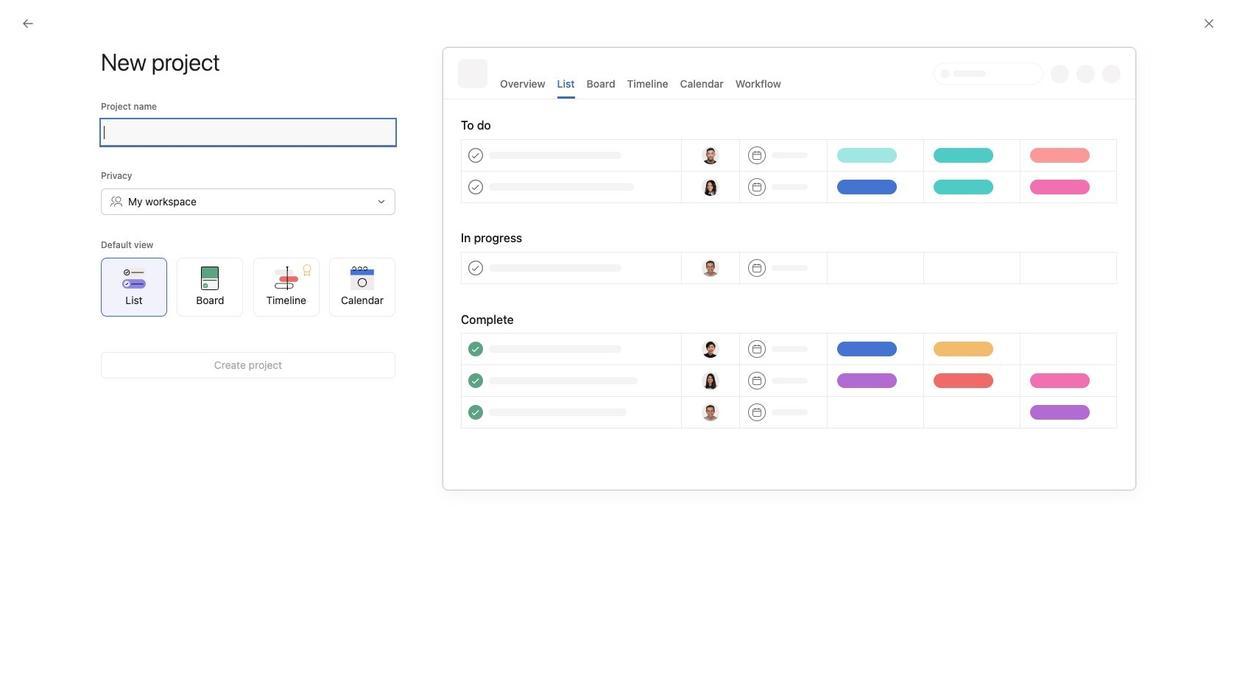 Task type: describe. For each thing, give the bounding box(es) containing it.
mark complete image
[[275, 314, 293, 332]]

add profile photo image
[[278, 220, 313, 255]]

2 mark complete image from the top
[[275, 367, 293, 385]]

2 mark complete checkbox from the top
[[275, 340, 293, 358]]

this is a preview of your project image
[[443, 47, 1137, 491]]

projects element
[[0, 311, 177, 411]]

hide sidebar image
[[19, 12, 31, 24]]

1 mark complete checkbox from the top
[[275, 314, 293, 332]]

board image
[[741, 375, 759, 392]]

global element
[[0, 36, 177, 125]]



Task type: locate. For each thing, give the bounding box(es) containing it.
1 mark complete image from the top
[[275, 340, 293, 358]]

1 vertical spatial mark complete checkbox
[[275, 340, 293, 358]]

go back image
[[22, 18, 34, 29]]

mark complete checkbox down mark complete image
[[275, 340, 293, 358]]

mark complete image
[[275, 340, 293, 358], [275, 367, 293, 385]]

None text field
[[101, 119, 396, 146]]

1 vertical spatial mark complete image
[[275, 367, 293, 385]]

mark complete checkbox up mark complete checkbox
[[275, 314, 293, 332]]

list item
[[726, 255, 926, 300], [260, 309, 696, 336], [260, 336, 696, 362], [260, 362, 696, 389], [260, 389, 696, 416], [260, 416, 696, 442]]

close image
[[1204, 18, 1216, 29]]

0 vertical spatial mark complete checkbox
[[275, 314, 293, 332]]

Mark complete checkbox
[[275, 367, 293, 385]]

rocket image
[[941, 269, 959, 286]]

Mark complete checkbox
[[275, 314, 293, 332], [275, 340, 293, 358]]

board image
[[741, 322, 759, 339]]

0 vertical spatial mark complete image
[[275, 340, 293, 358]]

starred element
[[0, 234, 177, 311]]

line_and_symbols image
[[941, 322, 959, 339]]



Task type: vqa. For each thing, say whether or not it's contained in the screenshot.
ROCKET icon
yes



